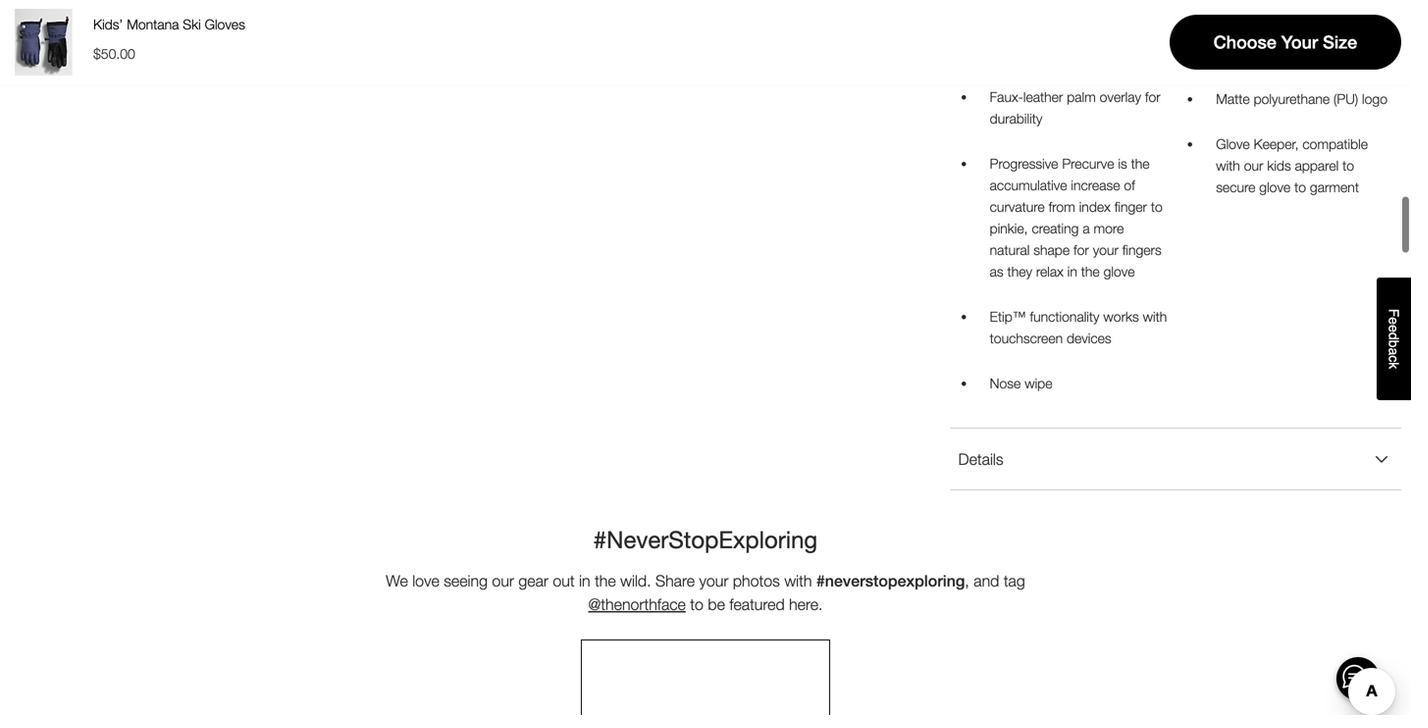 Task type: locate. For each thing, give the bounding box(es) containing it.
details
[[959, 450, 1004, 469]]

glove down fingers
[[1104, 263, 1135, 280]]

0 horizontal spatial your
[[699, 572, 729, 590]]

c
[[1387, 356, 1402, 363]]

works
[[1104, 309, 1139, 325]]

to
[[1343, 157, 1355, 174], [1295, 179, 1307, 195], [1151, 199, 1163, 215], [690, 595, 704, 614]]

your inside progressive precurve is the accumulative increase of curvature from index finger to pinkie, creating a more natural shape for your fingers as they relax in the glove
[[1093, 242, 1119, 258]]

0 vertical spatial for
[[1146, 89, 1161, 105]]

keeper,
[[1254, 136, 1299, 152]]

with down the 'glove' in the top right of the page
[[1217, 157, 1241, 174]]

the
[[1132, 155, 1150, 172], [1082, 263, 1100, 280], [595, 572, 616, 590]]

k
[[1387, 363, 1402, 369]]

to right finger
[[1151, 199, 1163, 215]]

0 vertical spatial the
[[1132, 155, 1150, 172]]

relax
[[1037, 263, 1064, 280]]

0 vertical spatial glove
[[1260, 179, 1291, 195]]

1 vertical spatial with
[[1143, 309, 1167, 325]]

in inside progressive precurve is the accumulative increase of curvature from index finger to pinkie, creating a more natural shape for your fingers as they relax in the glove
[[1068, 263, 1078, 280]]

nose wipe
[[990, 375, 1053, 392]]

your down more
[[1093, 242, 1119, 258]]

#neverstopexploring
[[594, 526, 818, 554]]

in right relax
[[1068, 263, 1078, 280]]

details button
[[951, 429, 1402, 490]]

e up d
[[1387, 317, 1402, 325]]

seeing
[[444, 572, 488, 590]]

2 horizontal spatial the
[[1132, 155, 1150, 172]]

functionality
[[1030, 309, 1100, 325]]

1 vertical spatial for
[[1074, 242, 1090, 258]]

index
[[1080, 199, 1111, 215]]

1 horizontal spatial in
[[1068, 263, 1078, 280]]

with inside etip™ functionality works with touchscreen devices
[[1143, 309, 1167, 325]]

curvature
[[990, 199, 1045, 215]]

size
[[1324, 32, 1358, 53]]

kids
[[1268, 157, 1292, 174]]

gear
[[519, 572, 549, 590]]

0 horizontal spatial the
[[595, 572, 616, 590]]

leather
[[1024, 89, 1064, 105]]

with up here.
[[785, 572, 812, 590]]

nylon webbing cuff pull
[[1217, 46, 1354, 62]]

our left the kids
[[1245, 157, 1264, 174]]

0 vertical spatial our
[[1245, 157, 1264, 174]]

1 vertical spatial our
[[492, 572, 514, 590]]

palm
[[1067, 89, 1096, 105]]

natural
[[990, 242, 1030, 258]]

e
[[1387, 317, 1402, 325], [1387, 325, 1402, 333]]

our inside glove keeper, compatible with our kids apparel to secure glove to garment
[[1245, 157, 1264, 174]]

0 horizontal spatial with
[[785, 572, 812, 590]]

matte polyurethane (pu) logo
[[1217, 91, 1388, 107]]

glove
[[1217, 136, 1250, 152]]

a up the k
[[1387, 348, 1402, 356]]

1 horizontal spatial for
[[1146, 89, 1161, 105]]

a left more
[[1083, 220, 1090, 236]]

wipe
[[1025, 375, 1053, 392]]

,
[[965, 572, 970, 590]]

polyurethane
[[1254, 91, 1330, 107]]

glove inside progressive precurve is the accumulative increase of curvature from index finger to pinkie, creating a more natural shape for your fingers as they relax in the glove
[[1104, 263, 1135, 280]]

featured
[[730, 595, 785, 614]]

glove down the kids
[[1260, 179, 1291, 195]]

overlay
[[1100, 89, 1142, 105]]

with
[[1217, 157, 1241, 174], [1143, 309, 1167, 325], [785, 572, 812, 590]]

f e e d b a c k button
[[1377, 278, 1412, 401]]

the right is
[[1132, 155, 1150, 172]]

for right overlay
[[1146, 89, 1161, 105]]

is
[[1119, 155, 1128, 172]]

to inside we love seeing our gear out in the wild. share your photos with #neverstopexploring , and tag @thenorthface to be featured here.
[[690, 595, 704, 614]]

1 vertical spatial in
[[579, 572, 591, 590]]

1 vertical spatial a
[[1387, 348, 1402, 356]]

for right shape
[[1074, 242, 1090, 258]]

0 horizontal spatial a
[[1083, 220, 1090, 236]]

kids'
[[93, 16, 123, 32]]

here.
[[789, 595, 823, 614]]

love
[[413, 572, 440, 590]]

1 vertical spatial the
[[1082, 263, 1100, 280]]

from
[[1049, 199, 1076, 215]]

our
[[1245, 157, 1264, 174], [492, 572, 514, 590]]

glove inside glove keeper, compatible with our kids apparel to secure glove to garment
[[1260, 179, 1291, 195]]

1 horizontal spatial with
[[1143, 309, 1167, 325]]

in
[[1068, 263, 1078, 280], [579, 572, 591, 590]]

2 e from the top
[[1387, 325, 1402, 333]]

your
[[1093, 242, 1119, 258], [699, 572, 729, 590]]

we
[[386, 572, 408, 590]]

shape
[[1034, 242, 1070, 258]]

choose your size
[[1214, 32, 1358, 53]]

to left be
[[690, 595, 704, 614]]

touchscreen
[[990, 330, 1063, 346]]

1 horizontal spatial your
[[1093, 242, 1119, 258]]

0 horizontal spatial our
[[492, 572, 514, 590]]

ski
[[183, 16, 201, 32]]

e up the 'b'
[[1387, 325, 1402, 333]]

0 horizontal spatial for
[[1074, 242, 1090, 258]]

for
[[1146, 89, 1161, 105], [1074, 242, 1090, 258]]

for inside faux-leather palm overlay for durability
[[1146, 89, 1161, 105]]

durability
[[990, 110, 1043, 127]]

choose
[[1214, 32, 1277, 53]]

glove
[[1260, 179, 1291, 195], [1104, 263, 1135, 280]]

a
[[1083, 220, 1090, 236], [1387, 348, 1402, 356]]

your inside we love seeing our gear out in the wild. share your photos with #neverstopexploring , and tag @thenorthface to be featured here.
[[699, 572, 729, 590]]

fingers
[[1123, 242, 1162, 258]]

logo
[[1363, 91, 1388, 107]]

tag
[[1004, 572, 1026, 590]]

2 vertical spatial the
[[595, 572, 616, 590]]

garment
[[1310, 179, 1360, 195]]

the left wild. at the left of the page
[[595, 572, 616, 590]]

1 horizontal spatial the
[[1082, 263, 1100, 280]]

pull
[[1334, 46, 1354, 62]]

@thenorthface link
[[589, 595, 686, 614]]

1 vertical spatial glove
[[1104, 263, 1135, 280]]

1 horizontal spatial glove
[[1260, 179, 1291, 195]]

nylon
[[1217, 46, 1250, 62]]

share
[[656, 572, 695, 590]]

1 horizontal spatial a
[[1387, 348, 1402, 356]]

progressive precurve is the accumulative increase of curvature from index finger to pinkie, creating a more natural shape for your fingers as they relax in the glove
[[990, 155, 1163, 280]]

0 horizontal spatial in
[[579, 572, 591, 590]]

with inside glove keeper, compatible with our kids apparel to secure glove to garment
[[1217, 157, 1241, 174]]

your up be
[[699, 572, 729, 590]]

choose your size button
[[1170, 15, 1402, 70]]

2 horizontal spatial with
[[1217, 157, 1241, 174]]

and
[[974, 572, 1000, 590]]

0 vertical spatial in
[[1068, 263, 1078, 280]]

1 vertical spatial your
[[699, 572, 729, 590]]

be
[[708, 595, 725, 614]]

the right relax
[[1082, 263, 1100, 280]]

0 vertical spatial a
[[1083, 220, 1090, 236]]

0 vertical spatial with
[[1217, 157, 1241, 174]]

montana
[[127, 16, 179, 32]]

compatible
[[1303, 136, 1369, 152]]

d
[[1387, 333, 1402, 340]]

out
[[553, 572, 575, 590]]

0 vertical spatial your
[[1093, 242, 1119, 258]]

more
[[1094, 220, 1124, 236]]

2 vertical spatial with
[[785, 572, 812, 590]]

finger
[[1115, 199, 1148, 215]]

etip™
[[990, 309, 1026, 325]]

with right works
[[1143, 309, 1167, 325]]

0 horizontal spatial glove
[[1104, 263, 1135, 280]]

our left gear on the left bottom of the page
[[492, 572, 514, 590]]

a inside progressive precurve is the accumulative increase of curvature from index finger to pinkie, creating a more natural shape for your fingers as they relax in the glove
[[1083, 220, 1090, 236]]

in right the out
[[579, 572, 591, 590]]

1 horizontal spatial our
[[1245, 157, 1264, 174]]



Task type: describe. For each thing, give the bounding box(es) containing it.
cuff
[[1308, 46, 1330, 62]]

for inside progressive precurve is the accumulative increase of curvature from index finger to pinkie, creating a more natural shape for your fingers as they relax in the glove
[[1074, 242, 1090, 258]]

https://images.thenorthface.com/is/image/thenorthface/nf0a7rhc_i0d_hero?$color swatch$ image
[[10, 9, 77, 76]]

they
[[1008, 263, 1033, 280]]

faux-leather palm overlay for durability
[[990, 89, 1161, 127]]

wild.
[[621, 572, 651, 590]]

b
[[1387, 340, 1402, 348]]

matte
[[1217, 91, 1250, 107]]

apparel
[[1295, 157, 1339, 174]]

your
[[1282, 32, 1319, 53]]

gloves
[[205, 16, 245, 32]]

to down the compatible
[[1343, 157, 1355, 174]]

accumulative
[[990, 177, 1068, 193]]

secure
[[1217, 179, 1256, 195]]

faux-
[[990, 89, 1024, 105]]

increase
[[1071, 177, 1121, 193]]

our inside we love seeing our gear out in the wild. share your photos with #neverstopexploring , and tag @thenorthface to be featured here.
[[492, 572, 514, 590]]

with for etip™ functionality works with touchscreen devices
[[1143, 309, 1167, 325]]

we love seeing our gear out in the wild. share your photos with #neverstopexploring , and tag @thenorthface to be featured here.
[[386, 572, 1026, 614]]

the inside we love seeing our gear out in the wild. share your photos with #neverstopexploring , and tag @thenorthface to be featured here.
[[595, 572, 616, 590]]

f e e d b a c k
[[1387, 309, 1402, 369]]

$50.00
[[93, 46, 135, 62]]

in inside we love seeing our gear out in the wild. share your photos with #neverstopexploring , and tag @thenorthface to be featured here.
[[579, 572, 591, 590]]

pinkie,
[[990, 220, 1028, 236]]

a inside 'button'
[[1387, 348, 1402, 356]]

to down apparel
[[1295, 179, 1307, 195]]

photos
[[733, 572, 780, 590]]

with for glove keeper, compatible with our kids apparel to secure glove to garment
[[1217, 157, 1241, 174]]

kids' montana ski gloves
[[93, 16, 245, 32]]

devices
[[1067, 330, 1112, 346]]

webbing
[[1254, 46, 1305, 62]]

progressive
[[990, 155, 1059, 172]]

of
[[1124, 177, 1136, 193]]

glove keeper, compatible with our kids apparel to secure glove to garment
[[1217, 136, 1369, 195]]

(pu)
[[1334, 91, 1359, 107]]

f
[[1387, 309, 1402, 317]]

etip™ functionality works with touchscreen devices
[[990, 309, 1167, 346]]

as
[[990, 263, 1004, 280]]

1 e from the top
[[1387, 317, 1402, 325]]

precurve
[[1063, 155, 1115, 172]]

@thenorthface
[[589, 595, 686, 614]]

creating
[[1032, 220, 1079, 236]]

#neverstopexploring
[[817, 572, 965, 590]]

nose
[[990, 375, 1021, 392]]

to inside progressive precurve is the accumulative increase of curvature from index finger to pinkie, creating a more natural shape for your fingers as they relax in the glove
[[1151, 199, 1163, 215]]

with inside we love seeing our gear out in the wild. share your photos with #neverstopexploring , and tag @thenorthface to be featured here.
[[785, 572, 812, 590]]



Task type: vqa. For each thing, say whether or not it's contained in the screenshot.
Kids' Montana Ski Gloves on the top left of the page
yes



